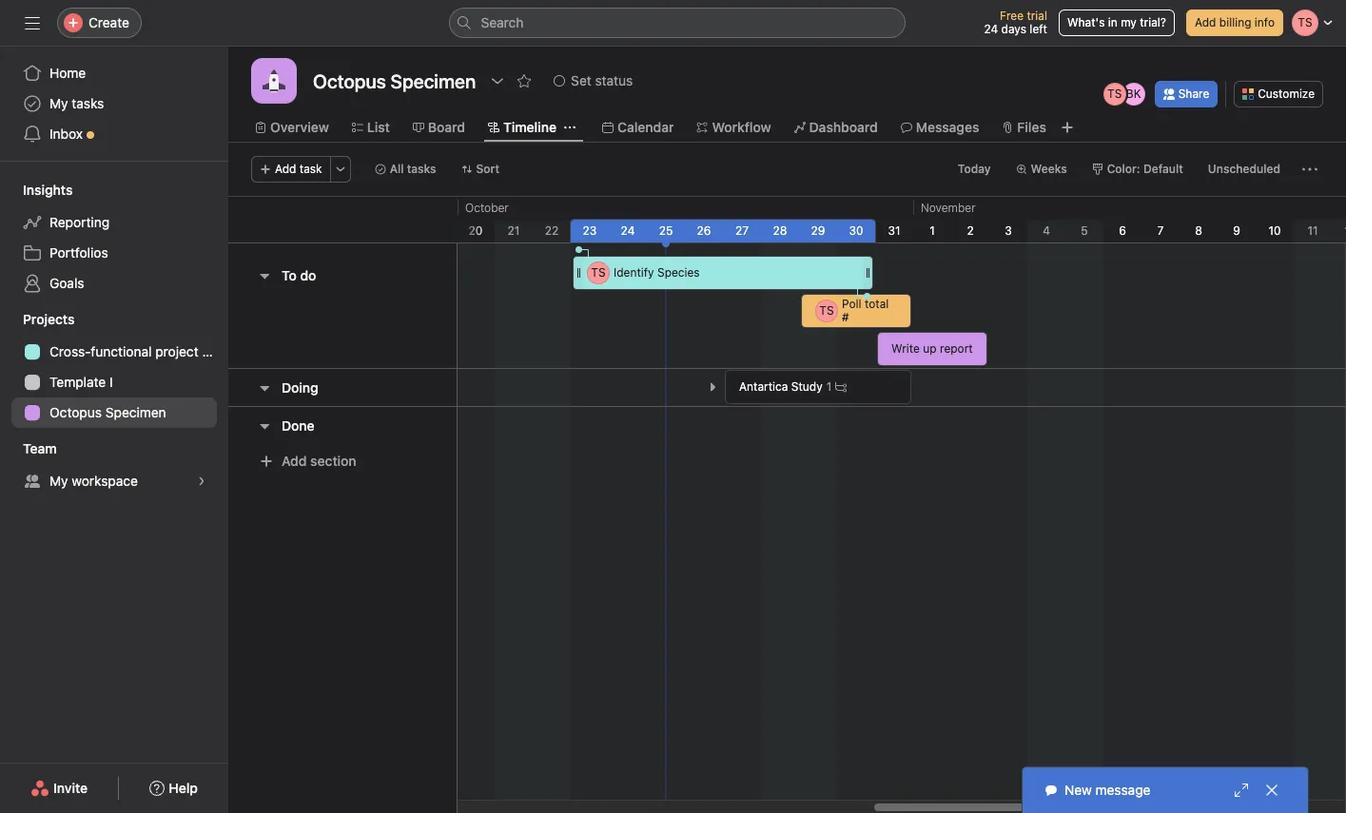 Task type: describe. For each thing, give the bounding box(es) containing it.
inbox
[[49, 126, 83, 142]]

collapse task list for the section done image
[[257, 418, 272, 434]]

template i
[[49, 374, 113, 390]]

what's
[[1068, 15, 1106, 30]]

all tasks button
[[366, 156, 445, 183]]

doing button
[[282, 371, 319, 405]]

october
[[465, 201, 509, 215]]

weeks button
[[1008, 156, 1076, 183]]

set
[[571, 72, 592, 89]]

info
[[1255, 15, 1276, 30]]

days
[[1002, 22, 1027, 36]]

octopus specimen
[[49, 405, 166, 421]]

to do
[[282, 267, 316, 284]]

#
[[842, 310, 850, 325]]

7
[[1158, 224, 1165, 238]]

insights button
[[0, 181, 73, 200]]

files link
[[1003, 117, 1047, 138]]

27
[[736, 224, 749, 238]]

status
[[595, 72, 633, 89]]

new message
[[1065, 782, 1151, 799]]

22
[[545, 224, 559, 238]]

plan
[[202, 344, 228, 360]]

2
[[967, 224, 974, 238]]

add task button
[[251, 156, 331, 183]]

close image
[[1265, 783, 1280, 799]]

november 1
[[921, 201, 976, 238]]

template i link
[[11, 367, 217, 398]]

2 horizontal spatial ts
[[1108, 87, 1123, 101]]

identify
[[614, 266, 655, 280]]

add billing info
[[1195, 15, 1276, 30]]

messages
[[916, 119, 980, 135]]

expand new message image
[[1235, 783, 1250, 799]]

home
[[49, 65, 86, 81]]

teams element
[[0, 432, 228, 501]]

i
[[110, 374, 113, 390]]

11
[[1308, 224, 1319, 238]]

tasks for my tasks
[[72, 95, 104, 111]]

write up report
[[892, 342, 973, 356]]

6
[[1120, 224, 1127, 238]]

23
[[583, 224, 597, 238]]

my
[[1121, 15, 1137, 30]]

show subtasks for task antartica study image
[[707, 382, 719, 393]]

projects element
[[0, 303, 228, 432]]

29
[[812, 224, 826, 238]]

color: default
[[1108, 162, 1184, 176]]

1 inside the november 1
[[930, 224, 935, 238]]

trial?
[[1141, 15, 1167, 30]]

today button
[[950, 156, 1000, 183]]

left
[[1030, 22, 1048, 36]]

create
[[89, 14, 129, 30]]

doing
[[282, 379, 319, 396]]

0 horizontal spatial 1
[[827, 380, 832, 394]]

dashboard link
[[794, 117, 878, 138]]

26
[[697, 224, 711, 238]]

my workspace link
[[11, 466, 217, 497]]

21
[[508, 224, 520, 238]]

0 horizontal spatial 24
[[621, 224, 635, 238]]

add for add billing info
[[1195, 15, 1217, 30]]

free trial 24 days left
[[985, 9, 1048, 36]]

my for my workspace
[[49, 473, 68, 489]]

collapse task list for the section doing image
[[257, 380, 272, 396]]

reporting link
[[11, 208, 217, 238]]

specimen
[[105, 405, 166, 421]]

what's in my trial?
[[1068, 15, 1167, 30]]

set status
[[571, 72, 633, 89]]

24 inside free trial 24 days left
[[985, 22, 999, 36]]

sort
[[476, 162, 500, 176]]

ts for poll total #
[[820, 304, 834, 318]]

up
[[924, 342, 937, 356]]

unscheduled button
[[1200, 156, 1290, 183]]

do
[[300, 267, 316, 284]]

add task
[[275, 162, 322, 176]]

25
[[659, 224, 673, 238]]

3
[[1005, 224, 1013, 238]]

color: default button
[[1084, 156, 1193, 183]]

list
[[367, 119, 390, 135]]

hide sidebar image
[[25, 15, 40, 30]]

add to starred image
[[517, 73, 532, 89]]

add tab image
[[1060, 120, 1076, 135]]

poll
[[842, 297, 862, 311]]

31
[[889, 224, 901, 238]]

identify species
[[614, 266, 700, 280]]

help button
[[137, 772, 210, 806]]

to
[[282, 267, 297, 284]]

10
[[1269, 224, 1282, 238]]

set status button
[[546, 68, 642, 94]]

section
[[310, 453, 357, 469]]

color:
[[1108, 162, 1141, 176]]

workflow
[[712, 119, 772, 135]]

add for add section
[[282, 453, 307, 469]]

bk
[[1127, 87, 1142, 101]]



Task type: vqa. For each thing, say whether or not it's contained in the screenshot.
23
yes



Task type: locate. For each thing, give the bounding box(es) containing it.
show options image
[[490, 73, 506, 89]]

collapse task list for the section to do image
[[257, 268, 272, 284]]

done
[[282, 417, 315, 434]]

board
[[428, 119, 465, 135]]

overview
[[270, 119, 329, 135]]

more actions image
[[1303, 162, 1318, 177], [335, 164, 346, 175]]

ts left #
[[820, 304, 834, 318]]

add section button
[[251, 445, 364, 479]]

tasks for all tasks
[[407, 162, 436, 176]]

workflow link
[[697, 117, 772, 138]]

today
[[958, 162, 991, 176]]

8
[[1196, 224, 1203, 238]]

1 down november
[[930, 224, 935, 238]]

my down 'team'
[[49, 473, 68, 489]]

inbox link
[[11, 119, 217, 149]]

1 horizontal spatial 1
[[930, 224, 935, 238]]

species
[[658, 266, 700, 280]]

share
[[1179, 87, 1210, 101]]

30
[[849, 224, 864, 238]]

ts left identify in the left top of the page
[[591, 266, 606, 280]]

0 vertical spatial ts
[[1108, 87, 1123, 101]]

ts for identify species
[[591, 266, 606, 280]]

my inside teams element
[[49, 473, 68, 489]]

home link
[[11, 58, 217, 89]]

customize button
[[1235, 81, 1324, 108]]

share button
[[1155, 81, 1219, 108]]

goals
[[49, 275, 84, 291]]

search
[[481, 14, 524, 30]]

my tasks
[[49, 95, 104, 111]]

add billing info button
[[1187, 10, 1284, 36]]

total
[[865, 297, 889, 311]]

customize
[[1259, 87, 1315, 101]]

global element
[[0, 47, 228, 161]]

octopus specimen link
[[11, 398, 217, 428]]

2 my from the top
[[49, 473, 68, 489]]

create button
[[57, 8, 142, 38]]

more actions image up the 11
[[1303, 162, 1318, 177]]

invite button
[[18, 772, 100, 806]]

ts left bk
[[1108, 87, 1123, 101]]

None text field
[[308, 64, 481, 98]]

tasks inside global element
[[72, 95, 104, 111]]

24 left days on the top right
[[985, 22, 999, 36]]

timeline link
[[488, 117, 557, 138]]

1 horizontal spatial 24
[[985, 22, 999, 36]]

board link
[[413, 117, 465, 138]]

project
[[155, 344, 199, 360]]

report
[[940, 342, 973, 356]]

antartica
[[740, 380, 789, 394]]

1 horizontal spatial more actions image
[[1303, 162, 1318, 177]]

0 horizontal spatial tasks
[[72, 95, 104, 111]]

octopus
[[49, 405, 102, 421]]

what's in my trial? button
[[1059, 10, 1176, 36]]

done button
[[282, 409, 315, 443]]

add inside add task 'button'
[[275, 162, 296, 176]]

28
[[773, 224, 788, 238]]

insights element
[[0, 173, 228, 303]]

search list box
[[449, 8, 906, 38]]

messages link
[[901, 117, 980, 138]]

1 my from the top
[[49, 95, 68, 111]]

1 vertical spatial my
[[49, 473, 68, 489]]

tasks
[[72, 95, 104, 111], [407, 162, 436, 176]]

0 horizontal spatial ts
[[591, 266, 606, 280]]

5
[[1082, 224, 1089, 238]]

1 vertical spatial ts
[[591, 266, 606, 280]]

20
[[469, 224, 483, 238]]

calendar
[[618, 119, 674, 135]]

add left billing
[[1195, 15, 1217, 30]]

my
[[49, 95, 68, 111], [49, 473, 68, 489]]

to do button
[[282, 259, 316, 293]]

add down done button
[[282, 453, 307, 469]]

cross-functional project plan link
[[11, 337, 228, 367]]

help
[[169, 781, 198, 797]]

1 horizontal spatial tasks
[[407, 162, 436, 176]]

my inside global element
[[49, 95, 68, 111]]

1 vertical spatial 24
[[621, 224, 635, 238]]

default
[[1144, 162, 1184, 176]]

poll total #
[[842, 297, 889, 325]]

24 left 25 on the left top of page
[[621, 224, 635, 238]]

overview link
[[255, 117, 329, 138]]

calendar link
[[602, 117, 674, 138]]

all
[[390, 162, 404, 176]]

tasks right all
[[407, 162, 436, 176]]

ts
[[1108, 87, 1123, 101], [591, 266, 606, 280], [820, 304, 834, 318]]

study
[[792, 380, 823, 394]]

1 vertical spatial tasks
[[407, 162, 436, 176]]

timeline
[[504, 119, 557, 135]]

projects
[[23, 311, 75, 327]]

projects button
[[0, 310, 75, 329]]

write
[[892, 342, 920, 356]]

tasks inside dropdown button
[[407, 162, 436, 176]]

add left task in the left top of the page
[[275, 162, 296, 176]]

trial
[[1027, 9, 1048, 23]]

my for my tasks
[[49, 95, 68, 111]]

1 vertical spatial add
[[275, 162, 296, 176]]

add inside add section button
[[282, 453, 307, 469]]

add for add task
[[275, 162, 296, 176]]

leftcount image
[[836, 382, 847, 393]]

my workspace
[[49, 473, 138, 489]]

team
[[23, 441, 57, 457]]

0 vertical spatial my
[[49, 95, 68, 111]]

template
[[49, 374, 106, 390]]

tab actions image
[[564, 122, 576, 133]]

0 vertical spatial tasks
[[72, 95, 104, 111]]

all tasks
[[390, 162, 436, 176]]

see details, my workspace image
[[196, 476, 208, 487]]

weeks
[[1031, 162, 1068, 176]]

add inside add billing info button
[[1195, 15, 1217, 30]]

billing
[[1220, 15, 1252, 30]]

task
[[300, 162, 322, 176]]

0 horizontal spatial more actions image
[[335, 164, 346, 175]]

rocket image
[[263, 69, 286, 92]]

tasks down home
[[72, 95, 104, 111]]

1 left leftcount icon
[[827, 380, 832, 394]]

1 horizontal spatial ts
[[820, 304, 834, 318]]

more actions image right task in the left top of the page
[[335, 164, 346, 175]]

2 vertical spatial ts
[[820, 304, 834, 318]]

add
[[1195, 15, 1217, 30], [275, 162, 296, 176], [282, 453, 307, 469]]

cross-functional project plan
[[49, 344, 228, 360]]

0 vertical spatial 24
[[985, 22, 999, 36]]

9
[[1234, 224, 1241, 238]]

sort button
[[453, 156, 508, 183]]

unscheduled
[[1209, 162, 1281, 176]]

files
[[1018, 119, 1047, 135]]

my up "inbox"
[[49, 95, 68, 111]]

workspace
[[72, 473, 138, 489]]

portfolios link
[[11, 238, 217, 268]]

0 vertical spatial 1
[[930, 224, 935, 238]]

team button
[[0, 440, 57, 459]]

4
[[1043, 224, 1051, 238]]

cross-
[[49, 344, 91, 360]]

0 vertical spatial add
[[1195, 15, 1217, 30]]

2 vertical spatial add
[[282, 453, 307, 469]]

portfolios
[[49, 245, 108, 261]]

1 vertical spatial 1
[[827, 380, 832, 394]]



